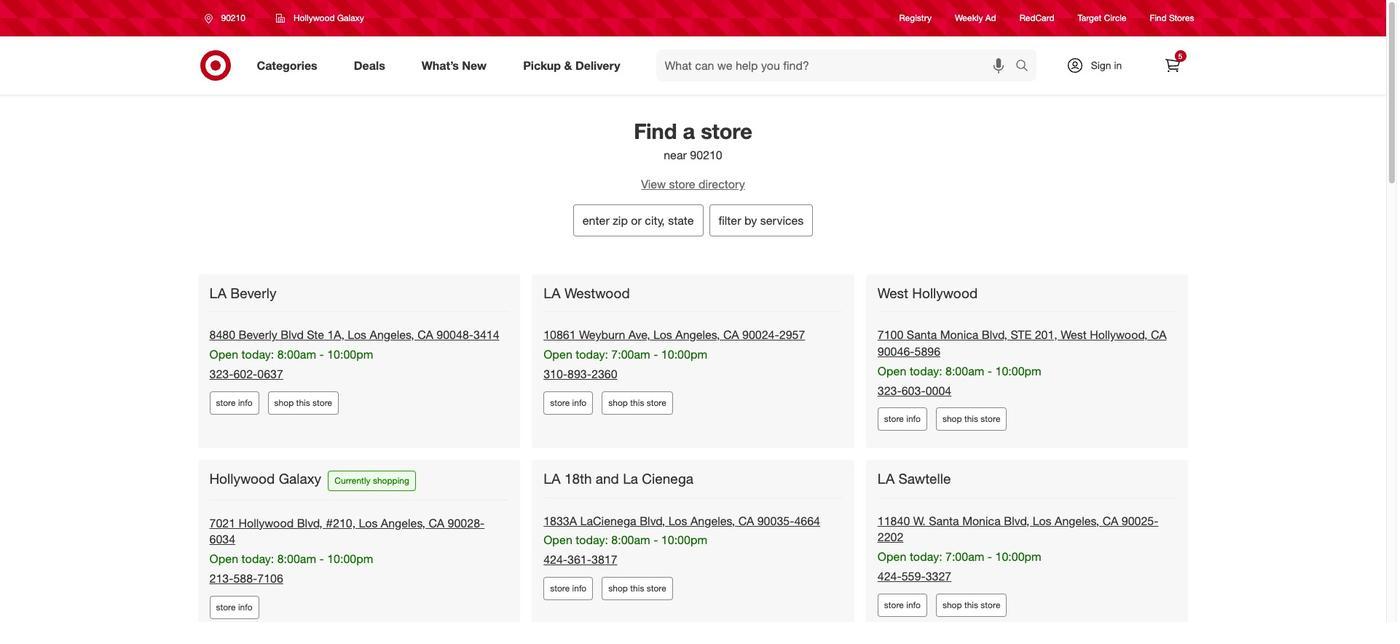 Task type: describe. For each thing, give the bounding box(es) containing it.
11840 w. santa monica blvd, los angeles, ca 90025- 2202 open today: 7:00am - 10:00pm 424-559-3327
[[878, 514, 1158, 584]]

today: inside 7021 hollywood blvd, #210, los angeles, ca 90028- 6034 open today: 8:00am - 10:00pm 213-588-7106
[[242, 552, 274, 567]]

603-
[[902, 384, 926, 398]]

323-602-0637 link
[[209, 367, 283, 381]]

10861 weyburn ave, los angeles, ca 90024-2957 open today: 7:00am - 10:00pm 310-893-2360
[[543, 328, 805, 381]]

0 vertical spatial west
[[878, 285, 908, 301]]

2360
[[591, 367, 617, 381]]

10:00pm inside 11840 w. santa monica blvd, los angeles, ca 90025- 2202 open today: 7:00am - 10:00pm 424-559-3327
[[995, 550, 1041, 565]]

213-588-7106 link
[[209, 572, 283, 586]]

store down 602-
[[216, 397, 236, 408]]

6034
[[209, 533, 235, 547]]

store info for sawtelle
[[884, 600, 921, 611]]

store inside find a store near 90210
[[701, 118, 752, 144]]

lacienega
[[580, 514, 636, 528]]

store down 1833a lacienega blvd, los angeles, ca 90035-4664 open today: 8:00am - 10:00pm 424-361-3817
[[647, 583, 666, 594]]

What can we help you find? suggestions appear below search field
[[656, 50, 1019, 82]]

2202
[[878, 531, 903, 545]]

filter by services
[[719, 213, 804, 228]]

what's new
[[422, 58, 487, 73]]

currently
[[335, 476, 370, 487]]

angeles, inside 8480 beverly blvd ste 1a, los angeles, ca 90048-3414 open today: 8:00am - 10:00pm 323-602-0637
[[370, 328, 414, 342]]

90035-
[[757, 514, 794, 528]]

- inside 7100 santa monica blvd, ste 201, west hollywood, ca 90046-5896 open today: 8:00am - 10:00pm 323-603-0004
[[988, 364, 992, 379]]

circle
[[1104, 13, 1127, 24]]

361-
[[567, 553, 591, 568]]

8:00am inside 7100 santa monica blvd, ste 201, west hollywood, ca 90046-5896 open today: 8:00am - 10:00pm 323-603-0004
[[945, 364, 984, 379]]

enter zip or city, state button
[[573, 205, 703, 237]]

hollywood galaxy button
[[266, 5, 374, 31]]

info for sawtelle
[[906, 600, 921, 611]]

ca inside 1833a lacienega blvd, los angeles, ca 90035-4664 open today: 8:00am - 10:00pm 424-361-3817
[[738, 514, 754, 528]]

store info link for 18th
[[543, 578, 593, 601]]

ca inside 8480 beverly blvd ste 1a, los angeles, ca 90048-3414 open today: 8:00am - 10:00pm 323-602-0637
[[418, 328, 433, 342]]

424-559-3327 link
[[878, 570, 951, 584]]

beverly for la
[[230, 285, 276, 301]]

store info for 18th
[[550, 583, 587, 594]]

ad
[[985, 13, 996, 24]]

323-603-0004 link
[[878, 384, 951, 398]]

los inside 10861 weyburn ave, los angeles, ca 90024-2957 open today: 7:00am - 10:00pm 310-893-2360
[[653, 328, 672, 342]]

shop this store button for westwood
[[602, 392, 673, 415]]

ca inside 7100 santa monica blvd, ste 201, west hollywood, ca 90046-5896 open today: 8:00am - 10:00pm 323-603-0004
[[1151, 328, 1167, 342]]

store right view
[[669, 177, 695, 192]]

a
[[683, 118, 695, 144]]

11840
[[878, 514, 910, 528]]

angeles, inside 10861 weyburn ave, los angeles, ca 90024-2957 open today: 7:00am - 10:00pm 310-893-2360
[[675, 328, 720, 342]]

10:00pm inside 7021 hollywood blvd, #210, los angeles, ca 90028- 6034 open today: 8:00am - 10:00pm 213-588-7106
[[327, 552, 373, 567]]

#210,
[[326, 516, 356, 531]]

la westwood link
[[543, 285, 633, 302]]

currently shopping
[[335, 476, 409, 487]]

323- inside 8480 beverly blvd ste 1a, los angeles, ca 90048-3414 open today: 8:00am - 10:00pm 323-602-0637
[[209, 367, 233, 381]]

zip
[[613, 213, 628, 228]]

store down 8480 beverly blvd ste 1a, los angeles, ca 90048-3414 open today: 8:00am - 10:00pm 323-602-0637
[[313, 397, 332, 408]]

hollywood up 7021
[[209, 471, 275, 488]]

view store directory
[[641, 177, 745, 192]]

west hollywood link
[[878, 285, 981, 302]]

santa inside 11840 w. santa monica blvd, los angeles, ca 90025- 2202 open today: 7:00am - 10:00pm 424-559-3327
[[929, 514, 959, 528]]

search button
[[1008, 50, 1043, 84]]

shop this store button for 18th
[[602, 578, 673, 601]]

store info link for galaxy
[[209, 596, 259, 620]]

categories
[[257, 58, 317, 73]]

store info link for westwood
[[543, 392, 593, 415]]

open inside 11840 w. santa monica blvd, los angeles, ca 90025- 2202 open today: 7:00am - 10:00pm 424-559-3327
[[878, 550, 906, 565]]

store down 310-
[[550, 397, 570, 408]]

west inside 7100 santa monica blvd, ste 201, west hollywood, ca 90046-5896 open today: 8:00am - 10:00pm 323-603-0004
[[1061, 328, 1087, 342]]

westwood
[[564, 285, 630, 301]]

7100
[[878, 328, 903, 342]]

store down 213-
[[216, 602, 236, 613]]

la sawtelle
[[878, 471, 951, 488]]

city,
[[645, 213, 665, 228]]

galaxy inside dropdown button
[[337, 12, 364, 23]]

602-
[[233, 367, 257, 381]]

sign
[[1091, 59, 1111, 71]]

la 18th and la cienega
[[543, 471, 693, 488]]

424- inside 1833a lacienega blvd, los angeles, ca 90035-4664 open today: 8:00am - 10:00pm 424-361-3817
[[543, 553, 567, 568]]

los inside 7021 hollywood blvd, #210, los angeles, ca 90028- 6034 open today: 8:00am - 10:00pm 213-588-7106
[[359, 516, 378, 531]]

registry
[[899, 13, 932, 24]]

1833a lacienega blvd, los angeles, ca 90035-4664 link
[[543, 514, 820, 528]]

today: inside 7100 santa monica blvd, ste 201, west hollywood, ca 90046-5896 open today: 8:00am - 10:00pm 323-603-0004
[[910, 364, 942, 379]]

redcard
[[1020, 13, 1054, 24]]

los inside 8480 beverly blvd ste 1a, los angeles, ca 90048-3414 open today: 8:00am - 10:00pm 323-602-0637
[[348, 328, 366, 342]]

beverly for 8480
[[239, 328, 277, 342]]

shopping
[[373, 476, 409, 487]]

this for westwood
[[630, 397, 644, 408]]

8480 beverly blvd ste 1a, los angeles, ca 90048-3414 open today: 8:00am - 10:00pm 323-602-0637
[[209, 328, 499, 381]]

weyburn
[[579, 328, 625, 342]]

90046-
[[878, 344, 915, 359]]

424-361-3817 link
[[543, 553, 617, 568]]

893-
[[567, 367, 591, 381]]

monica inside 11840 w. santa monica blvd, los angeles, ca 90025- 2202 open today: 7:00am - 10:00pm 424-559-3327
[[962, 514, 1001, 528]]

cienega
[[642, 471, 693, 488]]

10861
[[543, 328, 576, 342]]

view
[[641, 177, 666, 192]]

delivery
[[575, 58, 620, 73]]

1833a
[[543, 514, 577, 528]]

588-
[[233, 572, 257, 586]]

shop this store for westwood
[[608, 397, 666, 408]]

open inside 7021 hollywood blvd, #210, los angeles, ca 90028- 6034 open today: 8:00am - 10:00pm 213-588-7106
[[209, 552, 238, 567]]

weekly
[[955, 13, 983, 24]]

info for galaxy
[[238, 602, 252, 613]]

3327
[[926, 570, 951, 584]]

shop for sawtelle
[[942, 600, 962, 611]]

7:00am inside 10861 weyburn ave, los angeles, ca 90024-2957 open today: 7:00am - 10:00pm 310-893-2360
[[611, 347, 650, 362]]

- inside 7021 hollywood blvd, #210, los angeles, ca 90028- 6034 open today: 8:00am - 10:00pm 213-588-7106
[[319, 552, 324, 567]]

1 vertical spatial hollywood galaxy
[[209, 471, 321, 488]]

- inside 11840 w. santa monica blvd, los angeles, ca 90025- 2202 open today: 7:00am - 10:00pm 424-559-3327
[[988, 550, 992, 565]]

shop this store for 18th
[[608, 583, 666, 594]]

- inside 10861 weyburn ave, los angeles, ca 90024-2957 open today: 7:00am - 10:00pm 310-893-2360
[[654, 347, 658, 362]]

7106
[[257, 572, 283, 586]]

10:00pm inside 7100 santa monica blvd, ste 201, west hollywood, ca 90046-5896 open today: 8:00am - 10:00pm 323-603-0004
[[995, 364, 1041, 379]]

los inside 1833a lacienega blvd, los angeles, ca 90035-4664 open today: 8:00am - 10:00pm 424-361-3817
[[668, 514, 687, 528]]

201,
[[1035, 328, 1057, 342]]

la
[[623, 471, 638, 488]]

4664
[[794, 514, 820, 528]]

blvd
[[281, 328, 304, 342]]

by
[[744, 213, 757, 228]]

ca inside 11840 w. santa monica blvd, los angeles, ca 90025- 2202 open today: 7:00am - 10:00pm 424-559-3327
[[1103, 514, 1118, 528]]

store down 10861 weyburn ave, los angeles, ca 90024-2957 open today: 7:00am - 10:00pm 310-893-2360
[[647, 397, 666, 408]]

10:00pm inside 10861 weyburn ave, los angeles, ca 90024-2957 open today: 7:00am - 10:00pm 310-893-2360
[[661, 347, 707, 362]]

or
[[631, 213, 642, 228]]

store info link for sawtelle
[[878, 594, 927, 618]]

3817
[[591, 553, 617, 568]]

today: inside 10861 weyburn ave, los angeles, ca 90024-2957 open today: 7:00am - 10:00pm 310-893-2360
[[576, 347, 608, 362]]

0004
[[926, 384, 951, 398]]

view store directory link
[[183, 176, 1203, 193]]

weekly ad
[[955, 13, 996, 24]]

5
[[1178, 52, 1182, 60]]

near
[[664, 148, 687, 163]]

target circle
[[1078, 13, 1127, 24]]

7100 santa monica blvd, ste 201, west hollywood, ca 90046-5896 link
[[878, 328, 1167, 359]]

stores
[[1169, 13, 1194, 24]]

weekly ad link
[[955, 12, 996, 24]]

la for la westwood
[[543, 285, 561, 301]]

- inside 8480 beverly blvd ste 1a, los angeles, ca 90048-3414 open today: 8:00am - 10:00pm 323-602-0637
[[319, 347, 324, 362]]

5896
[[915, 344, 940, 359]]

open inside 10861 weyburn ave, los angeles, ca 90024-2957 open today: 7:00am - 10:00pm 310-893-2360
[[543, 347, 572, 362]]

ste
[[1011, 328, 1032, 342]]

&
[[564, 58, 572, 73]]

10:00pm inside 8480 beverly blvd ste 1a, los angeles, ca 90048-3414 open today: 8:00am - 10:00pm 323-602-0637
[[327, 347, 373, 362]]

today: inside 8480 beverly blvd ste 1a, los angeles, ca 90048-3414 open today: 8:00am - 10:00pm 323-602-0637
[[242, 347, 274, 362]]

11840 w. santa monica blvd, los angeles, ca 90025- 2202 link
[[878, 514, 1158, 545]]

90025-
[[1122, 514, 1158, 528]]

5 link
[[1156, 50, 1188, 82]]

store down 7100 santa monica blvd, ste 201, west hollywood, ca 90046-5896 open today: 8:00am - 10:00pm 323-603-0004
[[981, 414, 1000, 425]]

90210 inside dropdown button
[[221, 12, 245, 23]]

10861 weyburn ave, los angeles, ca 90024-2957 link
[[543, 328, 805, 342]]



Task type: locate. For each thing, give the bounding box(es) containing it.
shop this store button down 2360 on the bottom left
[[602, 392, 673, 415]]

store info link down 603-
[[878, 408, 927, 431]]

hollywood inside 7021 hollywood blvd, #210, los angeles, ca 90028- 6034 open today: 8:00am - 10:00pm 213-588-7106
[[239, 516, 294, 531]]

0637
[[257, 367, 283, 381]]

beverly left "blvd"
[[239, 328, 277, 342]]

blvd, inside 1833a lacienega blvd, los angeles, ca 90035-4664 open today: 8:00am - 10:00pm 424-361-3817
[[640, 514, 665, 528]]

10:00pm down 11840 w. santa monica blvd, los angeles, ca 90025- 2202 link at the bottom right
[[995, 550, 1041, 565]]

424- down '2202'
[[878, 570, 902, 584]]

galaxy up the deals
[[337, 12, 364, 23]]

10:00pm down "8480 beverly blvd ste 1a, los angeles, ca 90048-3414" link
[[327, 347, 373, 362]]

hollywood inside the west hollywood link
[[912, 285, 978, 301]]

shop for westwood
[[608, 397, 628, 408]]

la up 10861
[[543, 285, 561, 301]]

shop this store
[[274, 397, 332, 408], [608, 397, 666, 408], [942, 414, 1000, 425], [608, 583, 666, 594], [942, 600, 1000, 611]]

- inside 1833a lacienega blvd, los angeles, ca 90035-4664 open today: 8:00am - 10:00pm 424-361-3817
[[654, 533, 658, 548]]

new
[[462, 58, 487, 73]]

store info for westwood
[[550, 397, 587, 408]]

info down 893-
[[572, 397, 587, 408]]

8:00am up the 0004
[[945, 364, 984, 379]]

open inside 7100 santa monica blvd, ste 201, west hollywood, ca 90046-5896 open today: 8:00am - 10:00pm 323-603-0004
[[878, 364, 906, 379]]

store info link down the 559-
[[878, 594, 927, 618]]

la inside the la westwood link
[[543, 285, 561, 301]]

323-
[[209, 367, 233, 381], [878, 384, 902, 398]]

services
[[760, 213, 804, 228]]

find a store near 90210
[[634, 118, 752, 163]]

la up '8480'
[[209, 285, 226, 301]]

and
[[596, 471, 619, 488]]

target circle link
[[1078, 12, 1127, 24]]

hollywood galaxy inside dropdown button
[[293, 12, 364, 23]]

ave,
[[628, 328, 650, 342]]

find inside find a store near 90210
[[634, 118, 677, 144]]

blvd, inside 7100 santa monica blvd, ste 201, west hollywood, ca 90046-5896 open today: 8:00am - 10:00pm 323-603-0004
[[982, 328, 1007, 342]]

shop for 18th
[[608, 583, 628, 594]]

0 vertical spatial 323-
[[209, 367, 233, 381]]

hollywood,
[[1090, 328, 1148, 342]]

today: down weyburn
[[576, 347, 608, 362]]

shop down 2360 on the bottom left
[[608, 397, 628, 408]]

shop this store down 0637
[[274, 397, 332, 408]]

this for 18th
[[630, 583, 644, 594]]

store down the 559-
[[884, 600, 904, 611]]

open down 1833a
[[543, 533, 572, 548]]

find up near
[[634, 118, 677, 144]]

shop this store for sawtelle
[[942, 600, 1000, 611]]

store info for beverly
[[216, 397, 252, 408]]

info for westwood
[[572, 397, 587, 408]]

shop this store button down 3327
[[936, 594, 1007, 618]]

7021
[[209, 516, 235, 531]]

hollywood inside hollywood galaxy dropdown button
[[293, 12, 335, 23]]

0 vertical spatial santa
[[907, 328, 937, 342]]

open down 10861
[[543, 347, 572, 362]]

shop this store down 3327
[[942, 600, 1000, 611]]

los
[[348, 328, 366, 342], [653, 328, 672, 342], [668, 514, 687, 528], [1033, 514, 1052, 528], [359, 516, 378, 531]]

1 vertical spatial beverly
[[239, 328, 277, 342]]

beverly up '8480'
[[230, 285, 276, 301]]

0 vertical spatial 7:00am
[[611, 347, 650, 362]]

8:00am down "blvd"
[[277, 347, 316, 362]]

info
[[238, 397, 252, 408], [572, 397, 587, 408], [906, 414, 921, 425], [572, 583, 587, 594], [906, 600, 921, 611], [238, 602, 252, 613]]

hollywood galaxy up 7021
[[209, 471, 321, 488]]

monica right w.
[[962, 514, 1001, 528]]

santa right w.
[[929, 514, 959, 528]]

shop this store button for beverly
[[268, 392, 339, 415]]

today: inside 11840 w. santa monica blvd, los angeles, ca 90025- 2202 open today: 7:00am - 10:00pm 424-559-3327
[[910, 550, 942, 565]]

angeles, inside 7021 hollywood blvd, #210, los angeles, ca 90028- 6034 open today: 8:00am - 10:00pm 213-588-7106
[[381, 516, 425, 531]]

1 vertical spatial 90210
[[690, 148, 722, 163]]

store info down the 559-
[[884, 600, 921, 611]]

7:00am inside 11840 w. santa monica blvd, los angeles, ca 90025- 2202 open today: 7:00am - 10:00pm 424-559-3327
[[945, 550, 984, 565]]

0 horizontal spatial 323-
[[209, 367, 233, 381]]

sign in
[[1091, 59, 1122, 71]]

info for 18th
[[572, 583, 587, 594]]

8:00am up 7106
[[277, 552, 316, 567]]

la left 18th
[[543, 471, 561, 488]]

store down 11840 w. santa monica blvd, los angeles, ca 90025- 2202 open today: 7:00am - 10:00pm 424-559-3327
[[981, 600, 1000, 611]]

1 vertical spatial 323-
[[878, 384, 902, 398]]

8:00am down lacienega
[[611, 533, 650, 548]]

today: down "5896"
[[910, 364, 942, 379]]

shop this store for beverly
[[274, 397, 332, 408]]

8:00am inside 7021 hollywood blvd, #210, los angeles, ca 90028- 6034 open today: 8:00am - 10:00pm 213-588-7106
[[277, 552, 316, 567]]

store right a
[[701, 118, 752, 144]]

this for beverly
[[296, 397, 310, 408]]

los inside 11840 w. santa monica blvd, los angeles, ca 90025- 2202 open today: 7:00am - 10:00pm 424-559-3327
[[1033, 514, 1052, 528]]

shop this store down 2360 on the bottom left
[[608, 397, 666, 408]]

0 horizontal spatial 7:00am
[[611, 347, 650, 362]]

enter zip or city, state
[[582, 213, 694, 228]]

west right 201,
[[1061, 328, 1087, 342]]

open down 6034
[[209, 552, 238, 567]]

deals
[[354, 58, 385, 73]]

shop this store button
[[268, 392, 339, 415], [602, 392, 673, 415], [936, 408, 1007, 431], [602, 578, 673, 601], [936, 594, 1007, 618]]

shop down 0637
[[274, 397, 294, 408]]

0 vertical spatial hollywood galaxy
[[293, 12, 364, 23]]

enter
[[582, 213, 609, 228]]

what's new link
[[409, 50, 505, 82]]

angeles, inside 11840 w. santa monica blvd, los angeles, ca 90025- 2202 open today: 7:00am - 10:00pm 424-559-3327
[[1055, 514, 1099, 528]]

0 horizontal spatial west
[[878, 285, 908, 301]]

1 vertical spatial galaxy
[[279, 471, 321, 488]]

hollywood galaxy
[[293, 12, 364, 23], [209, 471, 321, 488]]

angeles, down cienega in the left bottom of the page
[[691, 514, 735, 528]]

info down "588-"
[[238, 602, 252, 613]]

0 horizontal spatial galaxy
[[279, 471, 321, 488]]

santa inside 7100 santa monica blvd, ste 201, west hollywood, ca 90046-5896 open today: 8:00am - 10:00pm 323-603-0004
[[907, 328, 937, 342]]

angeles, left 90025-
[[1055, 514, 1099, 528]]

galaxy left currently
[[279, 471, 321, 488]]

store info link for hollywood
[[878, 408, 927, 431]]

find for a
[[634, 118, 677, 144]]

open
[[209, 347, 238, 362], [543, 347, 572, 362], [878, 364, 906, 379], [543, 533, 572, 548], [878, 550, 906, 565], [209, 552, 238, 567]]

- down 7021 hollywood blvd, #210, los angeles, ca 90028- 6034 link
[[319, 552, 324, 567]]

la sawtelle link
[[878, 471, 954, 488]]

la inside the la sawtelle link
[[878, 471, 895, 488]]

90210 button
[[195, 5, 261, 31]]

1 vertical spatial west
[[1061, 328, 1087, 342]]

7:00am
[[611, 347, 650, 362], [945, 550, 984, 565]]

ste
[[307, 328, 324, 342]]

shop down the 0004
[[942, 414, 962, 425]]

ca inside 10861 weyburn ave, los angeles, ca 90024-2957 open today: 7:00am - 10:00pm 310-893-2360
[[723, 328, 739, 342]]

this for hollywood
[[964, 414, 978, 425]]

90024-
[[742, 328, 779, 342]]

0 vertical spatial 424-
[[543, 553, 567, 568]]

la for la 18th and la cienega
[[543, 471, 561, 488]]

store down 603-
[[884, 414, 904, 425]]

this
[[296, 397, 310, 408], [630, 397, 644, 408], [964, 414, 978, 425], [630, 583, 644, 594], [964, 600, 978, 611]]

info for hollywood
[[906, 414, 921, 425]]

blvd, inside 11840 w. santa monica blvd, los angeles, ca 90025- 2202 open today: 7:00am - 10:00pm 424-559-3327
[[1004, 514, 1029, 528]]

10:00pm down 7021 hollywood blvd, #210, los angeles, ca 90028- 6034 link
[[327, 552, 373, 567]]

shop for hollywood
[[942, 414, 962, 425]]

w.
[[913, 514, 926, 528]]

7021 hollywood blvd, #210, los angeles, ca 90028- 6034 link
[[209, 516, 485, 547]]

hollywood galaxy up categories link at the left
[[293, 12, 364, 23]]

open down '2202'
[[878, 550, 906, 565]]

424- down 1833a
[[543, 553, 567, 568]]

shop this store button for hollywood
[[936, 408, 1007, 431]]

hollywood
[[293, 12, 335, 23], [912, 285, 978, 301], [209, 471, 275, 488], [239, 516, 294, 531]]

la inside 'la 18th and la cienega' 'link'
[[543, 471, 561, 488]]

hollywood up "5896"
[[912, 285, 978, 301]]

what's
[[422, 58, 459, 73]]

10:00pm down 10861 weyburn ave, los angeles, ca 90024-2957 "link"
[[661, 347, 707, 362]]

8:00am inside 8480 beverly blvd ste 1a, los angeles, ca 90048-3414 open today: 8:00am - 10:00pm 323-602-0637
[[277, 347, 316, 362]]

559-
[[902, 570, 926, 584]]

info for beverly
[[238, 397, 252, 408]]

90028-
[[448, 516, 485, 531]]

1a,
[[327, 328, 344, 342]]

- down "1833a lacienega blvd, los angeles, ca 90035-4664" "link"
[[654, 533, 658, 548]]

la for la sawtelle
[[878, 471, 895, 488]]

ca left 90048-
[[418, 328, 433, 342]]

1 vertical spatial 424-
[[878, 570, 902, 584]]

323- down 90046-
[[878, 384, 902, 398]]

shop
[[274, 397, 294, 408], [608, 397, 628, 408], [942, 414, 962, 425], [608, 583, 628, 594], [942, 600, 962, 611]]

pickup & delivery
[[523, 58, 620, 73]]

1 vertical spatial find
[[634, 118, 677, 144]]

ca inside 7021 hollywood blvd, #210, los angeles, ca 90028- 6034 open today: 8:00am - 10:00pm 213-588-7106
[[429, 516, 444, 531]]

store info down 893-
[[550, 397, 587, 408]]

0 vertical spatial find
[[1150, 13, 1167, 24]]

ca left 90025-
[[1103, 514, 1118, 528]]

store info link down 361- on the left bottom of the page
[[543, 578, 593, 601]]

1 horizontal spatial galaxy
[[337, 12, 364, 23]]

info down 361- on the left bottom of the page
[[572, 583, 587, 594]]

pickup & delivery link
[[511, 50, 638, 82]]

angeles, inside 1833a lacienega blvd, los angeles, ca 90035-4664 open today: 8:00am - 10:00pm 424-361-3817
[[691, 514, 735, 528]]

registry link
[[899, 12, 932, 24]]

la beverly link
[[209, 285, 279, 302]]

- down 10861 weyburn ave, los angeles, ca 90024-2957 "link"
[[654, 347, 658, 362]]

in
[[1114, 59, 1122, 71]]

1 vertical spatial monica
[[962, 514, 1001, 528]]

beverly inside 8480 beverly blvd ste 1a, los angeles, ca 90048-3414 open today: 8:00am - 10:00pm 323-602-0637
[[239, 328, 277, 342]]

sign in link
[[1054, 50, 1145, 82]]

0 vertical spatial beverly
[[230, 285, 276, 301]]

10:00pm down "1833a lacienega blvd, los angeles, ca 90035-4664" "link"
[[661, 533, 707, 548]]

filter
[[719, 213, 741, 228]]

pickup
[[523, 58, 561, 73]]

shop down 3327
[[942, 600, 962, 611]]

1 horizontal spatial 323-
[[878, 384, 902, 398]]

shop this store button down the 0004
[[936, 408, 1007, 431]]

angeles, right 1a,
[[370, 328, 414, 342]]

hollywood right 7021
[[239, 516, 294, 531]]

shop this store down the 0004
[[942, 414, 1000, 425]]

323- down '8480'
[[209, 367, 233, 381]]

info down the 559-
[[906, 600, 921, 611]]

monica up "5896"
[[940, 328, 979, 342]]

find for stores
[[1150, 13, 1167, 24]]

shop this store for hollywood
[[942, 414, 1000, 425]]

0 vertical spatial galaxy
[[337, 12, 364, 23]]

8:00am
[[277, 347, 316, 362], [945, 364, 984, 379], [611, 533, 650, 548], [277, 552, 316, 567]]

find stores link
[[1150, 12, 1194, 24]]

sawtelle
[[898, 471, 951, 488]]

today: up 213-588-7106 link on the left bottom of the page
[[242, 552, 274, 567]]

1833a lacienega blvd, los angeles, ca 90035-4664 open today: 8:00am - 10:00pm 424-361-3817
[[543, 514, 820, 568]]

la
[[209, 285, 226, 301], [543, 285, 561, 301], [543, 471, 561, 488], [878, 471, 895, 488]]

- down ste
[[319, 347, 324, 362]]

ca left 90028-
[[429, 516, 444, 531]]

store info for hollywood
[[884, 414, 921, 425]]

la inside la beverly link
[[209, 285, 226, 301]]

1 vertical spatial 7:00am
[[945, 550, 984, 565]]

0 vertical spatial 90210
[[221, 12, 245, 23]]

- down 11840 w. santa monica blvd, los angeles, ca 90025- 2202 link at the bottom right
[[988, 550, 992, 565]]

1 horizontal spatial 7:00am
[[945, 550, 984, 565]]

find
[[1150, 13, 1167, 24], [634, 118, 677, 144]]

1 vertical spatial santa
[[929, 514, 959, 528]]

la for la beverly
[[209, 285, 226, 301]]

424-
[[543, 553, 567, 568], [878, 570, 902, 584]]

store info link down 602-
[[209, 392, 259, 415]]

10:00pm
[[327, 347, 373, 362], [661, 347, 707, 362], [995, 364, 1041, 379], [661, 533, 707, 548], [995, 550, 1041, 565], [327, 552, 373, 567]]

store info for galaxy
[[216, 602, 252, 613]]

today: up 424-559-3327 link
[[910, 550, 942, 565]]

store info link down 893-
[[543, 392, 593, 415]]

beverly
[[230, 285, 276, 301], [239, 328, 277, 342]]

0 horizontal spatial find
[[634, 118, 677, 144]]

info down 602-
[[238, 397, 252, 408]]

la westwood
[[543, 285, 630, 301]]

state
[[668, 213, 694, 228]]

blvd, inside 7021 hollywood blvd, #210, los angeles, ca 90028- 6034 open today: 8:00am - 10:00pm 213-588-7106
[[297, 516, 323, 531]]

0 horizontal spatial 90210
[[221, 12, 245, 23]]

shop for beverly
[[274, 397, 294, 408]]

10:00pm inside 1833a lacienega blvd, los angeles, ca 90035-4664 open today: 8:00am - 10:00pm 424-361-3817
[[661, 533, 707, 548]]

store info link down "588-"
[[209, 596, 259, 620]]

- down 7100 santa monica blvd, ste 201, west hollywood, ca 90046-5896 link
[[988, 364, 992, 379]]

west
[[878, 285, 908, 301], [1061, 328, 1087, 342]]

90210 inside find a store near 90210
[[690, 148, 722, 163]]

this for sawtelle
[[964, 600, 978, 611]]

open inside 1833a lacienega blvd, los angeles, ca 90035-4664 open today: 8:00am - 10:00pm 424-361-3817
[[543, 533, 572, 548]]

2957
[[779, 328, 805, 342]]

store down 361- on the left bottom of the page
[[550, 583, 570, 594]]

info down 603-
[[906, 414, 921, 425]]

store info down "588-"
[[216, 602, 252, 613]]

8480
[[209, 328, 235, 342]]

1 horizontal spatial find
[[1150, 13, 1167, 24]]

7100 santa monica blvd, ste 201, west hollywood, ca 90046-5896 open today: 8:00am - 10:00pm 323-603-0004
[[878, 328, 1167, 398]]

find left stores
[[1150, 13, 1167, 24]]

7:00am up 3327
[[945, 550, 984, 565]]

open down '8480'
[[209, 347, 238, 362]]

blvd,
[[982, 328, 1007, 342], [640, 514, 665, 528], [1004, 514, 1029, 528], [297, 516, 323, 531]]

monica
[[940, 328, 979, 342], [962, 514, 1001, 528]]

1 horizontal spatial 90210
[[690, 148, 722, 163]]

store info down 361- on the left bottom of the page
[[550, 583, 587, 594]]

open inside 8480 beverly blvd ste 1a, los angeles, ca 90048-3414 open today: 8:00am - 10:00pm 323-602-0637
[[209, 347, 238, 362]]

store info link for beverly
[[209, 392, 259, 415]]

shop down 3817
[[608, 583, 628, 594]]

0 vertical spatial monica
[[940, 328, 979, 342]]

0 horizontal spatial 424-
[[543, 553, 567, 568]]

1 horizontal spatial 424-
[[878, 570, 902, 584]]

323- inside 7100 santa monica blvd, ste 201, west hollywood, ca 90046-5896 open today: 8:00am - 10:00pm 323-603-0004
[[878, 384, 902, 398]]

redcard link
[[1020, 12, 1054, 24]]

shop this store down 3817
[[608, 583, 666, 594]]

west hollywood
[[878, 285, 978, 301]]

la left sawtelle
[[878, 471, 895, 488]]

1 horizontal spatial west
[[1061, 328, 1087, 342]]

shop this store button for sawtelle
[[936, 594, 1007, 618]]

3414
[[473, 328, 499, 342]]

today: inside 1833a lacienega blvd, los angeles, ca 90035-4664 open today: 8:00am - 10:00pm 424-361-3817
[[576, 533, 608, 548]]

store info
[[216, 397, 252, 408], [550, 397, 587, 408], [884, 414, 921, 425], [550, 583, 587, 594], [884, 600, 921, 611], [216, 602, 252, 613]]

ca left 90035-
[[738, 514, 754, 528]]

424- inside 11840 w. santa monica blvd, los angeles, ca 90025- 2202 open today: 7:00am - 10:00pm 424-559-3327
[[878, 570, 902, 584]]

find inside find stores link
[[1150, 13, 1167, 24]]

today: up 323-602-0637 'link'
[[242, 347, 274, 362]]

8:00am inside 1833a lacienega blvd, los angeles, ca 90035-4664 open today: 8:00am - 10:00pm 424-361-3817
[[611, 533, 650, 548]]

store info down 602-
[[216, 397, 252, 408]]

angeles, right ave,
[[675, 328, 720, 342]]

santa
[[907, 328, 937, 342], [929, 514, 959, 528]]

open down 90046-
[[878, 364, 906, 379]]

angeles, down shopping
[[381, 516, 425, 531]]

10:00pm down 7100 santa monica blvd, ste 201, west hollywood, ca 90046-5896 link
[[995, 364, 1041, 379]]

monica inside 7100 santa monica blvd, ste 201, west hollywood, ca 90046-5896 open today: 8:00am - 10:00pm 323-603-0004
[[940, 328, 979, 342]]



Task type: vqa. For each thing, say whether or not it's contained in the screenshot.
Los within the the 1833A LaCienega Blvd, Los Angeles, CA 90035-4664 Open today: 8:00am - 10:00pm 424-361-3817
yes



